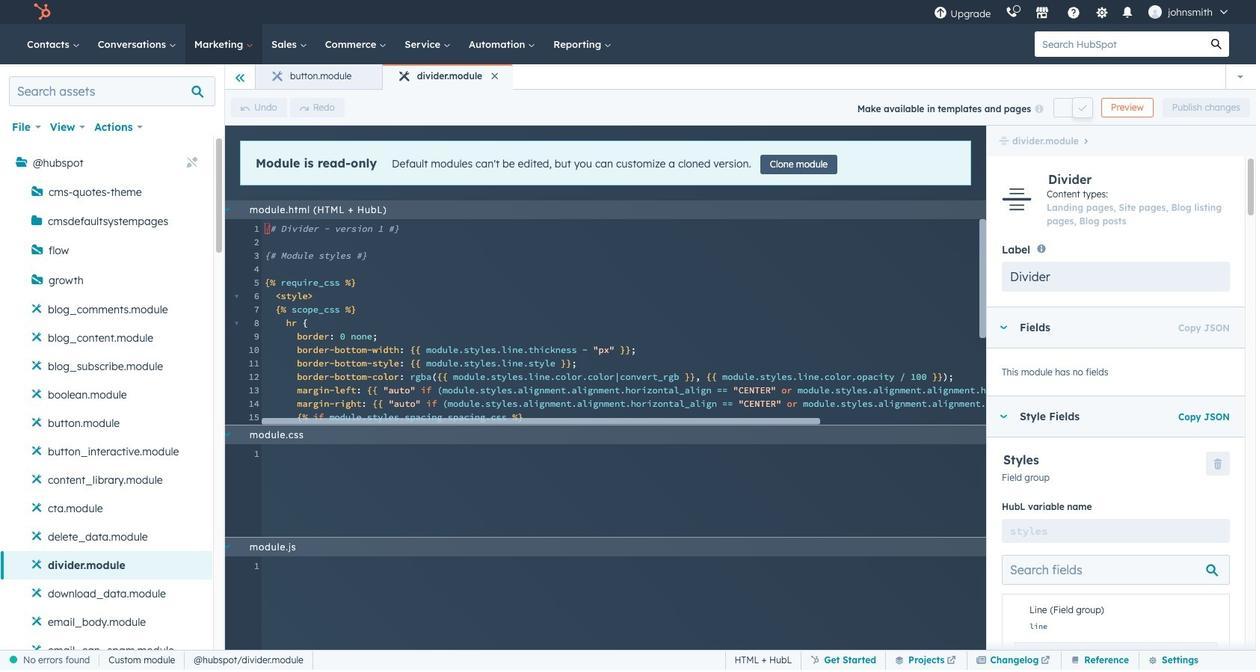 Task type: describe. For each thing, give the bounding box(es) containing it.
1 vertical spatial navigation
[[999, 132, 1094, 150]]

0 vertical spatial caret image
[[224, 207, 231, 211]]

john smith image
[[1149, 5, 1162, 19]]

Search assets search field
[[9, 76, 215, 106]]

1 link opens in a new window image from the left
[[947, 652, 956, 670]]

2 vertical spatial caret image
[[224, 432, 231, 436]]

link opens in a new window image for first link opens in a new window image from right
[[1041, 656, 1050, 665]]

link opens in a new window image for second link opens in a new window image from the right
[[947, 656, 956, 665]]

marketplaces image
[[1036, 7, 1049, 20]]

Module name field
[[1047, 171, 1097, 188]]

0 vertical spatial navigation
[[256, 64, 513, 90]]



Task type: vqa. For each thing, say whether or not it's contained in the screenshot.
0
no



Task type: locate. For each thing, give the bounding box(es) containing it.
Search fields search field
[[1002, 555, 1230, 585]]

Enter a label field
[[1002, 452, 1044, 468]]

1 vertical spatial caret image
[[999, 326, 1008, 330]]

0 horizontal spatial caret image
[[224, 545, 231, 549]]

1 horizontal spatial caret image
[[999, 415, 1008, 419]]

1 horizontal spatial link opens in a new window image
[[1041, 656, 1050, 665]]

1 horizontal spatial navigation
[[999, 132, 1094, 150]]

caret image
[[224, 207, 231, 211], [999, 326, 1008, 330], [224, 432, 231, 436]]

menu
[[927, 0, 1238, 24]]

None text field
[[1002, 262, 1230, 292], [1002, 519, 1230, 543], [1002, 262, 1230, 292], [1002, 519, 1230, 543]]

0 horizontal spatial link opens in a new window image
[[947, 656, 956, 665]]

navigation
[[256, 64, 513, 90], [999, 132, 1094, 150]]

0 vertical spatial caret image
[[999, 415, 1008, 419]]

2 link opens in a new window image from the left
[[1041, 652, 1050, 670]]

Search HubSpot search field
[[1035, 31, 1204, 57]]

1 horizontal spatial link opens in a new window image
[[1041, 652, 1050, 670]]

caret image
[[999, 415, 1008, 419], [224, 545, 231, 549]]

link opens in a new window image
[[947, 656, 956, 665], [1041, 656, 1050, 665]]

1 link opens in a new window image from the left
[[947, 656, 956, 665]]

0 horizontal spatial navigation
[[256, 64, 513, 90]]

0 horizontal spatial link opens in a new window image
[[947, 652, 956, 670]]

1 vertical spatial caret image
[[224, 545, 231, 549]]

link opens in a new window image
[[947, 652, 956, 670], [1041, 652, 1050, 670]]

2 link opens in a new window image from the left
[[1041, 656, 1050, 665]]



